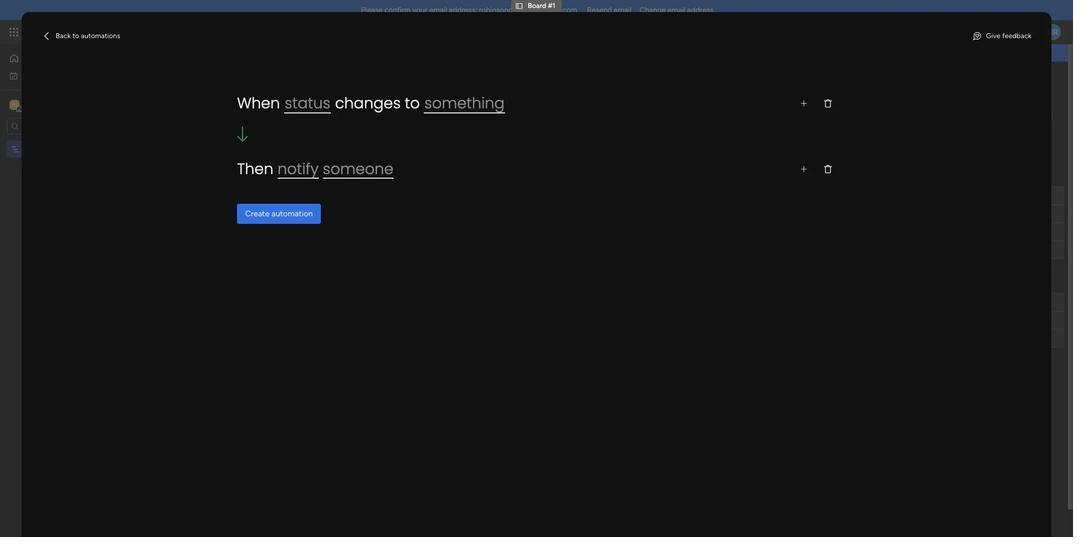 Task type: describe. For each thing, give the bounding box(es) containing it.
home
[[23, 54, 42, 62]]

give feedback link
[[968, 28, 1036, 44]]

email for resend email
[[614, 6, 632, 15]]

work for my
[[33, 71, 49, 80]]

resend email
[[587, 6, 632, 15]]

monday work management
[[45, 26, 156, 38]]

something
[[425, 93, 505, 114]]

address:
[[449, 6, 477, 15]]

project
[[427, 93, 450, 102]]

back to automations
[[56, 32, 120, 40]]

create automation
[[245, 209, 313, 219]]

1 of from the left
[[209, 93, 216, 102]]

0 vertical spatial your
[[413, 6, 428, 15]]

track
[[365, 93, 380, 102]]

manage any type of project. assign owners, set timelines and keep track of where your project stands.
[[154, 93, 474, 102]]

calendar button
[[240, 108, 283, 124]]

change email address link
[[640, 6, 714, 15]]

feedback
[[1002, 32, 1032, 40]]

change email address
[[640, 6, 714, 15]]

my work
[[22, 71, 49, 80]]

change
[[640, 6, 666, 15]]

my
[[22, 71, 32, 80]]

more
[[472, 93, 488, 101]]

Search in workspace field
[[21, 121, 84, 132]]

apps image
[[963, 27, 973, 37]]

ai assistant button
[[220, 135, 278, 151]]

calendar
[[248, 111, 276, 120]]

give feedback
[[986, 32, 1032, 40]]

when
[[237, 93, 280, 114]]

please
[[361, 6, 383, 15]]

2 of from the left
[[382, 93, 389, 102]]

to inside button
[[72, 32, 79, 40]]

automations
[[81, 32, 120, 40]]

type
[[193, 93, 208, 102]]

work for monday
[[81, 26, 99, 38]]

any
[[180, 93, 192, 102]]

confirm
[[385, 6, 411, 15]]

management
[[101, 26, 156, 38]]

changes
[[335, 93, 401, 114]]

1 vertical spatial your
[[412, 93, 426, 102]]

1 horizontal spatial board #1
[[528, 1, 555, 10]]

see more link
[[457, 92, 489, 102]]

assign
[[244, 93, 265, 102]]

manage
[[154, 93, 179, 102]]

workspace
[[43, 100, 82, 109]]

automation
[[272, 209, 313, 219]]

create
[[245, 209, 270, 219]]

timelines
[[304, 93, 333, 102]]

see
[[458, 93, 470, 101]]



Task type: locate. For each thing, give the bounding box(es) containing it.
0 horizontal spatial board #1
[[24, 145, 51, 153]]

1 vertical spatial work
[[33, 71, 49, 80]]

1 vertical spatial board
[[24, 145, 42, 153]]

0 horizontal spatial of
[[209, 93, 216, 102]]

your right where
[[412, 93, 426, 102]]

0 vertical spatial board
[[528, 1, 546, 10]]

1 horizontal spatial work
[[81, 26, 99, 38]]

search everything image
[[988, 27, 998, 37]]

where
[[391, 93, 410, 102]]

resend email link
[[587, 6, 632, 15]]

project.
[[218, 93, 242, 102]]

2 email from the left
[[614, 6, 632, 15]]

assistant
[[245, 138, 274, 147]]

0 horizontal spatial board
[[24, 145, 42, 153]]

resend
[[587, 6, 612, 15]]

when status changes
[[237, 93, 401, 114]]

board #1 list box
[[0, 139, 128, 293]]

#1 left resend
[[548, 1, 555, 10]]

1 horizontal spatial to
[[405, 93, 420, 114]]

add view image
[[289, 112, 293, 120]]

board #1
[[528, 1, 555, 10], [24, 145, 51, 153]]

main
[[23, 100, 41, 109]]

back
[[56, 32, 71, 40]]

0 vertical spatial #1
[[548, 1, 555, 10]]

0 vertical spatial to
[[72, 32, 79, 40]]

1 horizontal spatial board
[[528, 1, 546, 10]]

then notify
[[237, 158, 319, 180]]

1 email from the left
[[429, 6, 447, 15]]

of
[[209, 93, 216, 102], [382, 93, 389, 102]]

workspace selection element
[[10, 99, 84, 112]]

to left project
[[405, 93, 420, 114]]

1 horizontal spatial email
[[614, 6, 632, 15]]

email for change email address
[[668, 6, 686, 15]]

your right confirm
[[413, 6, 428, 15]]

email right resend
[[614, 6, 632, 15]]

my work button
[[6, 68, 108, 84]]

please confirm your email address: robinsongreg175@gmail.com
[[361, 6, 577, 15]]

back to automations button
[[38, 28, 124, 44]]

to
[[72, 32, 79, 40], [405, 93, 420, 114]]

#1 inside list box
[[44, 145, 51, 153]]

help image
[[1010, 27, 1020, 37]]

status
[[285, 93, 330, 114]]

then
[[237, 158, 273, 180]]

1 horizontal spatial of
[[382, 93, 389, 102]]

0 horizontal spatial to
[[72, 32, 79, 40]]

notify
[[278, 158, 319, 180]]

to something
[[405, 93, 505, 114]]

create automation button
[[237, 204, 321, 224]]

your
[[413, 6, 428, 15], [412, 93, 426, 102]]

greg robinson image
[[1045, 24, 1061, 40]]

1 horizontal spatial #1
[[548, 1, 555, 10]]

1 vertical spatial to
[[405, 93, 420, 114]]

of right track at the top left of the page
[[382, 93, 389, 102]]

to right the back
[[72, 32, 79, 40]]

work right the back
[[81, 26, 99, 38]]

set
[[293, 93, 303, 102]]

owners,
[[267, 93, 291, 102]]

give
[[986, 32, 1001, 40]]

0 vertical spatial work
[[81, 26, 99, 38]]

0 horizontal spatial email
[[429, 6, 447, 15]]

work inside button
[[33, 71, 49, 80]]

keep
[[348, 93, 363, 102]]

collapse board header image
[[1043, 112, 1051, 120]]

home button
[[6, 50, 108, 66]]

#1 down the "search in workspace" field
[[44, 145, 51, 153]]

board inside list box
[[24, 145, 42, 153]]

give feedback button
[[968, 28, 1036, 44]]

someone
[[323, 158, 394, 180]]

0 horizontal spatial #1
[[44, 145, 51, 153]]

board #1 inside board #1 list box
[[24, 145, 51, 153]]

address
[[687, 6, 714, 15]]

0 horizontal spatial work
[[33, 71, 49, 80]]

work
[[81, 26, 99, 38], [33, 71, 49, 80]]

m
[[12, 100, 18, 109]]

2 horizontal spatial email
[[668, 6, 686, 15]]

ai assistant
[[236, 138, 274, 147]]

email
[[429, 6, 447, 15], [614, 6, 632, 15], [668, 6, 686, 15]]

and
[[334, 93, 346, 102]]

email right change
[[668, 6, 686, 15]]

3 email from the left
[[668, 6, 686, 15]]

of right the "type"
[[209, 93, 216, 102]]

select product image
[[9, 27, 19, 37]]

robinsongreg175@gmail.com
[[479, 6, 577, 15]]

see more
[[458, 93, 488, 101]]

stands.
[[452, 93, 474, 102]]

email left address:
[[429, 6, 447, 15]]

option
[[0, 140, 128, 142]]

monday
[[45, 26, 79, 38]]

work right my
[[33, 71, 49, 80]]

workspace image
[[10, 99, 20, 110]]

main workspace
[[23, 100, 82, 109]]

1 vertical spatial board #1
[[24, 145, 51, 153]]

0 vertical spatial board #1
[[528, 1, 555, 10]]

#1
[[548, 1, 555, 10], [44, 145, 51, 153]]

ai
[[236, 138, 243, 147]]

1 vertical spatial #1
[[44, 145, 51, 153]]

board
[[528, 1, 546, 10], [24, 145, 42, 153]]



Task type: vqa. For each thing, say whether or not it's contained in the screenshot.
management
yes



